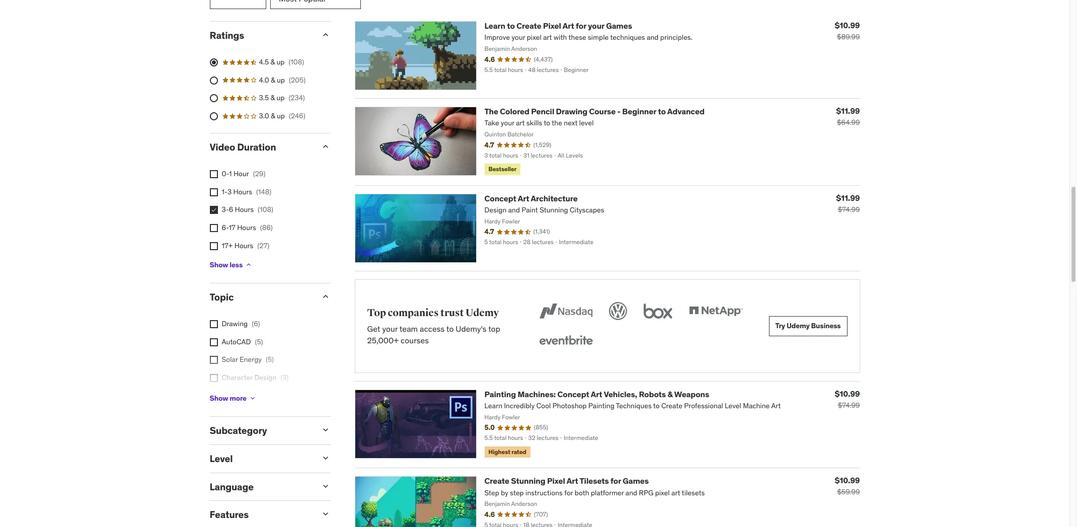 Task type: describe. For each thing, give the bounding box(es) containing it.
course
[[589, 106, 616, 116]]

drawing (6)
[[222, 319, 260, 328]]

& for 3.0
[[271, 111, 275, 120]]

top companies trust udemy get your team access to udemy's top 25,000+ courses
[[367, 306, 500, 345]]

create stunning pixel art tilesets for games link
[[484, 476, 649, 486]]

& right robots
[[668, 389, 673, 399]]

(86)
[[260, 223, 273, 232]]

weapons
[[674, 389, 709, 399]]

(27)
[[257, 241, 269, 250]]

features button
[[210, 509, 312, 521]]

try udemy business
[[775, 321, 841, 330]]

3.5 & up (234)
[[259, 93, 305, 102]]

architecture
[[531, 193, 578, 203]]

level button
[[210, 452, 312, 464]]

4.5 & up (108)
[[259, 57, 304, 66]]

$11.99 $74.99
[[836, 193, 860, 214]]

0 vertical spatial games
[[606, 21, 632, 31]]

your inside top companies trust udemy get your team access to udemy's top 25,000+ courses
[[382, 324, 398, 334]]

(3)
[[280, 373, 289, 382]]

(246)
[[289, 111, 305, 120]]

0 vertical spatial (5)
[[255, 337, 263, 346]]

0 vertical spatial drawing
[[556, 106, 587, 116]]

3 $10.99 from the top
[[835, 475, 860, 485]]

show for topic
[[210, 393, 228, 402]]

0 vertical spatial your
[[588, 21, 604, 31]]

1 horizontal spatial create
[[517, 21, 541, 31]]

painting
[[484, 389, 516, 399]]

video duration button
[[210, 141, 312, 153]]

(205)
[[289, 75, 306, 84]]

xsmall image inside show more button
[[249, 394, 257, 402]]

$11.99 for concept art architecture
[[836, 193, 860, 203]]

xsmall image for autocad
[[210, 338, 218, 346]]

more
[[230, 393, 247, 402]]

0-
[[222, 169, 229, 178]]

up for 4.5 & up
[[277, 57, 285, 66]]

beginner
[[622, 106, 656, 116]]

2 vertical spatial drawing
[[243, 391, 269, 400]]

character
[[222, 373, 253, 382]]

duration
[[237, 141, 276, 153]]

less
[[230, 260, 243, 269]]

1
[[229, 169, 232, 178]]

autocad (5)
[[222, 337, 263, 346]]

companies
[[388, 306, 439, 319]]

$10.99 $89.99
[[835, 20, 860, 41]]

3-
[[222, 205, 229, 214]]

machines:
[[518, 389, 556, 399]]

for for art
[[576, 21, 586, 31]]

hours for 6-17 hours
[[237, 223, 256, 232]]

1 vertical spatial pixel
[[547, 476, 565, 486]]

6-17 hours (86)
[[222, 223, 273, 232]]

4.0
[[259, 75, 269, 84]]

trust
[[440, 306, 464, 319]]

& for 4.5
[[271, 57, 275, 66]]

robots
[[639, 389, 666, 399]]

up for 3.5 & up
[[277, 93, 285, 102]]

$11.99 $64.99
[[836, 106, 860, 127]]

subcategory
[[210, 424, 267, 436]]

(108) for 3-6 hours (108)
[[258, 205, 273, 214]]

xsmall image for 1-
[[210, 188, 218, 196]]

hours for 1-3 hours
[[233, 187, 252, 196]]

up for 3.0 & up
[[277, 111, 285, 120]]

learn
[[484, 21, 505, 31]]

17+
[[222, 241, 233, 250]]

small image for features
[[320, 509, 330, 519]]

$64.99
[[837, 118, 860, 127]]

$74.99 for $11.99
[[838, 205, 860, 214]]

(234)
[[289, 93, 305, 102]]

painting machines: concept art vehicles, robots & weapons
[[484, 389, 709, 399]]

level
[[210, 452, 233, 464]]

the
[[484, 106, 498, 116]]

1 vertical spatial concept
[[557, 389, 589, 399]]

small image for ratings
[[320, 30, 330, 40]]

udemy's
[[456, 324, 487, 334]]

subcategory button
[[210, 424, 312, 436]]

autocad
[[222, 337, 251, 346]]

xsmall image inside show less button
[[245, 261, 253, 269]]

0-1 hour (29)
[[222, 169, 265, 178]]

box image
[[641, 300, 675, 322]]

$74.99 for $10.99
[[838, 401, 860, 410]]

3
[[227, 187, 232, 196]]

solar energy (5)
[[222, 355, 274, 364]]

eventbrite image
[[537, 330, 595, 352]]

17+ hours (27)
[[222, 241, 269, 250]]

the colored pencil drawing course - beginner to advanced link
[[484, 106, 705, 116]]

concept art architecture
[[484, 193, 578, 203]]

access
[[420, 324, 445, 334]]

(6)
[[252, 319, 260, 328]]

0 horizontal spatial pencil
[[222, 391, 241, 400]]

concept art architecture link
[[484, 193, 578, 203]]

1 horizontal spatial pencil
[[531, 106, 554, 116]]

stunning
[[511, 476, 545, 486]]

learn to create pixel art for your games
[[484, 21, 632, 31]]

$11.99 for the colored pencil drawing course - beginner to advanced
[[836, 106, 860, 116]]

xsmall image for solar
[[210, 356, 218, 364]]

team
[[400, 324, 418, 334]]

courses
[[401, 335, 429, 345]]

learn to create pixel art for your games link
[[484, 21, 632, 31]]

3.0
[[259, 111, 269, 120]]

1 horizontal spatial (5)
[[266, 355, 274, 364]]



Task type: locate. For each thing, give the bounding box(es) containing it.
2 $11.99 from the top
[[836, 193, 860, 203]]

solar
[[222, 355, 238, 364]]

4.0 & up (205)
[[259, 75, 306, 84]]

up
[[277, 57, 285, 66], [277, 75, 285, 84], [277, 93, 285, 102], [277, 111, 285, 120]]

xsmall image left solar
[[210, 356, 218, 364]]

xsmall image for 3-
[[210, 206, 218, 214]]

xsmall image left drawing (6)
[[210, 320, 218, 328]]

xsmall image right 'less'
[[245, 261, 253, 269]]

show for video duration
[[210, 260, 228, 269]]

small image
[[320, 30, 330, 40], [320, 425, 330, 435], [320, 509, 330, 519]]

$10.99 $74.99
[[835, 388, 860, 410]]

0 vertical spatial $11.99
[[836, 106, 860, 116]]

concept
[[484, 193, 516, 203], [557, 389, 589, 399]]

(108) up (86)
[[258, 205, 273, 214]]

xsmall image left 3-
[[210, 206, 218, 214]]

xsmall image left 0-
[[210, 170, 218, 178]]

hours right 6
[[235, 205, 254, 214]]

-
[[617, 106, 621, 116]]

create right the learn
[[517, 21, 541, 31]]

show left 'less'
[[210, 260, 228, 269]]

1-3 hours (148)
[[222, 187, 271, 196]]

1 vertical spatial to
[[658, 106, 666, 116]]

pencil drawing
[[222, 391, 269, 400]]

1 $74.99 from the top
[[838, 205, 860, 214]]

(5) up design
[[266, 355, 274, 364]]

painting machines: concept art vehicles, robots & weapons link
[[484, 389, 709, 399]]

$10.99 for weapons
[[835, 388, 860, 399]]

to right beginner
[[658, 106, 666, 116]]

pixel
[[543, 21, 561, 31], [547, 476, 565, 486]]

ratings button
[[210, 29, 312, 41]]

3 small image from the top
[[320, 509, 330, 519]]

$10.99 for games
[[835, 20, 860, 30]]

0 horizontal spatial create
[[484, 476, 509, 486]]

language
[[210, 480, 254, 493]]

0 vertical spatial $10.99
[[835, 20, 860, 30]]

up left (205)
[[277, 75, 285, 84]]

your
[[588, 21, 604, 31], [382, 324, 398, 334]]

1 horizontal spatial concept
[[557, 389, 589, 399]]

1 vertical spatial udemy
[[787, 321, 810, 330]]

1 horizontal spatial to
[[507, 21, 515, 31]]

small image
[[320, 142, 330, 152], [320, 292, 330, 302], [320, 453, 330, 463], [320, 481, 330, 491]]

6
[[229, 205, 233, 214]]

$10.99 $59.99
[[835, 475, 860, 496]]

& for 4.0
[[271, 75, 275, 84]]

0 horizontal spatial (5)
[[255, 337, 263, 346]]

art
[[563, 21, 574, 31], [518, 193, 529, 203], [591, 389, 602, 399], [567, 476, 578, 486]]

0 vertical spatial create
[[517, 21, 541, 31]]

show
[[210, 260, 228, 269], [210, 393, 228, 402]]

4 small image from the top
[[320, 481, 330, 491]]

1 horizontal spatial for
[[611, 476, 621, 486]]

volkswagen image
[[607, 300, 629, 322]]

0 vertical spatial show
[[210, 260, 228, 269]]

2 vertical spatial $10.99
[[835, 475, 860, 485]]

2 show from the top
[[210, 393, 228, 402]]

udemy inside "link"
[[787, 321, 810, 330]]

1 $10.99 from the top
[[835, 20, 860, 30]]

1 horizontal spatial udemy
[[787, 321, 810, 330]]

pencil right colored
[[531, 106, 554, 116]]

xsmall image for 17+
[[210, 242, 218, 250]]

drawing
[[556, 106, 587, 116], [222, 319, 248, 328], [243, 391, 269, 400]]

hours right 17+
[[234, 241, 253, 250]]

video duration
[[210, 141, 276, 153]]

1 small image from the top
[[320, 142, 330, 152]]

show left more
[[210, 393, 228, 402]]

show less button
[[210, 255, 253, 275]]

language button
[[210, 480, 312, 493]]

0 vertical spatial pencil
[[531, 106, 554, 116]]

xsmall image left 6-
[[210, 224, 218, 232]]

$10.99
[[835, 20, 860, 30], [835, 388, 860, 399], [835, 475, 860, 485]]

4.5
[[259, 57, 269, 66]]

1 vertical spatial small image
[[320, 425, 330, 435]]

(108) for 4.5 & up (108)
[[289, 57, 304, 66]]

udemy up udemy's
[[466, 306, 499, 319]]

tilesets
[[580, 476, 609, 486]]

1-
[[222, 187, 227, 196]]

2 $74.99 from the top
[[838, 401, 860, 410]]

create left stunning
[[484, 476, 509, 486]]

2 horizontal spatial to
[[658, 106, 666, 116]]

for
[[576, 21, 586, 31], [611, 476, 621, 486]]

0 vertical spatial pixel
[[543, 21, 561, 31]]

& right the 4.0
[[271, 75, 275, 84]]

0 vertical spatial to
[[507, 21, 515, 31]]

3 small image from the top
[[320, 453, 330, 463]]

25,000+
[[367, 335, 399, 345]]

drawing down character design (3) on the left of the page
[[243, 391, 269, 400]]

3.5
[[259, 93, 269, 102]]

2 small image from the top
[[320, 425, 330, 435]]

features
[[210, 509, 249, 521]]

(5)
[[255, 337, 263, 346], [266, 355, 274, 364]]

up for 4.0 & up
[[277, 75, 285, 84]]

pencil down character
[[222, 391, 241, 400]]

0 horizontal spatial for
[[576, 21, 586, 31]]

hours right 17
[[237, 223, 256, 232]]

up left (246)
[[277, 111, 285, 120]]

small image for topic
[[320, 292, 330, 302]]

xsmall image
[[210, 170, 218, 178], [210, 242, 218, 250], [245, 261, 253, 269], [210, 338, 218, 346]]

top
[[367, 306, 386, 319]]

top
[[488, 324, 500, 334]]

1 vertical spatial for
[[611, 476, 621, 486]]

to inside top companies trust udemy get your team access to udemy's top 25,000+ courses
[[446, 324, 454, 334]]

$74.99
[[838, 205, 860, 214], [838, 401, 860, 410]]

udemy right try
[[787, 321, 810, 330]]

to
[[507, 21, 515, 31], [658, 106, 666, 116], [446, 324, 454, 334]]

1 vertical spatial your
[[382, 324, 398, 334]]

0 vertical spatial (108)
[[289, 57, 304, 66]]

xsmall image left 1-
[[210, 188, 218, 196]]

& right 3.0
[[271, 111, 275, 120]]

hours for 3-6 hours
[[235, 205, 254, 214]]

for for tilesets
[[611, 476, 621, 486]]

nasdaq image
[[537, 300, 595, 322]]

1 vertical spatial create
[[484, 476, 509, 486]]

small image for video duration
[[320, 142, 330, 152]]

2 small image from the top
[[320, 292, 330, 302]]

show more
[[210, 393, 247, 402]]

advanced
[[667, 106, 705, 116]]

2 $10.99 from the top
[[835, 388, 860, 399]]

1 vertical spatial show
[[210, 393, 228, 402]]

& for 3.5
[[271, 93, 275, 102]]

$74.99 inside $11.99 $74.99
[[838, 205, 860, 214]]

3.0 & up (246)
[[259, 111, 305, 120]]

1 small image from the top
[[320, 30, 330, 40]]

$59.99
[[837, 487, 860, 496]]

$74.99 inside $10.99 $74.99
[[838, 401, 860, 410]]

(29)
[[253, 169, 265, 178]]

(108) up (205)
[[289, 57, 304, 66]]

0 horizontal spatial concept
[[484, 193, 516, 203]]

1 vertical spatial (108)
[[258, 205, 273, 214]]

(148)
[[256, 187, 271, 196]]

0 vertical spatial small image
[[320, 30, 330, 40]]

(5) down (6)
[[255, 337, 263, 346]]

xsmall image right more
[[249, 394, 257, 402]]

1 vertical spatial $74.99
[[838, 401, 860, 410]]

small image for subcategory
[[320, 425, 330, 435]]

games
[[606, 21, 632, 31], [623, 476, 649, 486]]

0 horizontal spatial your
[[382, 324, 398, 334]]

0 horizontal spatial (108)
[[258, 205, 273, 214]]

show less
[[210, 260, 243, 269]]

2 vertical spatial small image
[[320, 509, 330, 519]]

drawing up autocad
[[222, 319, 248, 328]]

drawing left course
[[556, 106, 587, 116]]

up left the (234)
[[277, 93, 285, 102]]

2 vertical spatial to
[[446, 324, 454, 334]]

pencil
[[531, 106, 554, 116], [222, 391, 241, 400]]

vehicles,
[[604, 389, 637, 399]]

hours right 3
[[233, 187, 252, 196]]

to down trust
[[446, 324, 454, 334]]

1 vertical spatial $10.99
[[835, 388, 860, 399]]

0 horizontal spatial to
[[446, 324, 454, 334]]

ratings
[[210, 29, 244, 41]]

1 horizontal spatial your
[[588, 21, 604, 31]]

xsmall image for 0-
[[210, 170, 218, 178]]

small image for language
[[320, 481, 330, 491]]

1 vertical spatial pencil
[[222, 391, 241, 400]]

the colored pencil drawing course - beginner to advanced
[[484, 106, 705, 116]]

get
[[367, 324, 380, 334]]

udemy inside top companies trust udemy get your team access to udemy's top 25,000+ courses
[[466, 306, 499, 319]]

1 show from the top
[[210, 260, 228, 269]]

energy
[[240, 355, 262, 364]]

1 vertical spatial (5)
[[266, 355, 274, 364]]

xsmall image for 6-
[[210, 224, 218, 232]]

hour
[[234, 169, 249, 178]]

xsmall image for character
[[210, 374, 218, 382]]

try udemy business link
[[769, 316, 847, 336]]

xsmall image left character
[[210, 374, 218, 382]]

create
[[517, 21, 541, 31], [484, 476, 509, 486]]

show inside button
[[210, 260, 228, 269]]

& right 4.5
[[271, 57, 275, 66]]

3-6 hours (108)
[[222, 205, 273, 214]]

1 $11.99 from the top
[[836, 106, 860, 116]]

1 horizontal spatial (108)
[[289, 57, 304, 66]]

6-
[[222, 223, 229, 232]]

0 vertical spatial concept
[[484, 193, 516, 203]]

netapp image
[[687, 300, 745, 322]]

0 vertical spatial udemy
[[466, 306, 499, 319]]

create stunning pixel art tilesets for games
[[484, 476, 649, 486]]

(108)
[[289, 57, 304, 66], [258, 205, 273, 214]]

xsmall image
[[210, 188, 218, 196], [210, 206, 218, 214], [210, 224, 218, 232], [210, 320, 218, 328], [210, 356, 218, 364], [210, 374, 218, 382], [249, 394, 257, 402]]

show more button
[[210, 388, 257, 408]]

video
[[210, 141, 235, 153]]

to right the learn
[[507, 21, 515, 31]]

&
[[271, 57, 275, 66], [271, 75, 275, 84], [271, 93, 275, 102], [271, 111, 275, 120], [668, 389, 673, 399]]

small image for level
[[320, 453, 330, 463]]

topic
[[210, 291, 234, 303]]

character design (3)
[[222, 373, 289, 382]]

up right 4.5
[[277, 57, 285, 66]]

$11.99
[[836, 106, 860, 116], [836, 193, 860, 203]]

xsmall image for drawing
[[210, 320, 218, 328]]

0 vertical spatial $74.99
[[838, 205, 860, 214]]

xsmall image left autocad
[[210, 338, 218, 346]]

1 vertical spatial $11.99
[[836, 193, 860, 203]]

xsmall image left 17+
[[210, 242, 218, 250]]

1 vertical spatial games
[[623, 476, 649, 486]]

0 horizontal spatial udemy
[[466, 306, 499, 319]]

1 vertical spatial drawing
[[222, 319, 248, 328]]

0 vertical spatial for
[[576, 21, 586, 31]]

17
[[229, 223, 235, 232]]

show inside button
[[210, 393, 228, 402]]

topic button
[[210, 291, 312, 303]]

$89.99
[[837, 32, 860, 41]]

& right 3.5
[[271, 93, 275, 102]]



Task type: vqa. For each thing, say whether or not it's contained in the screenshot.


